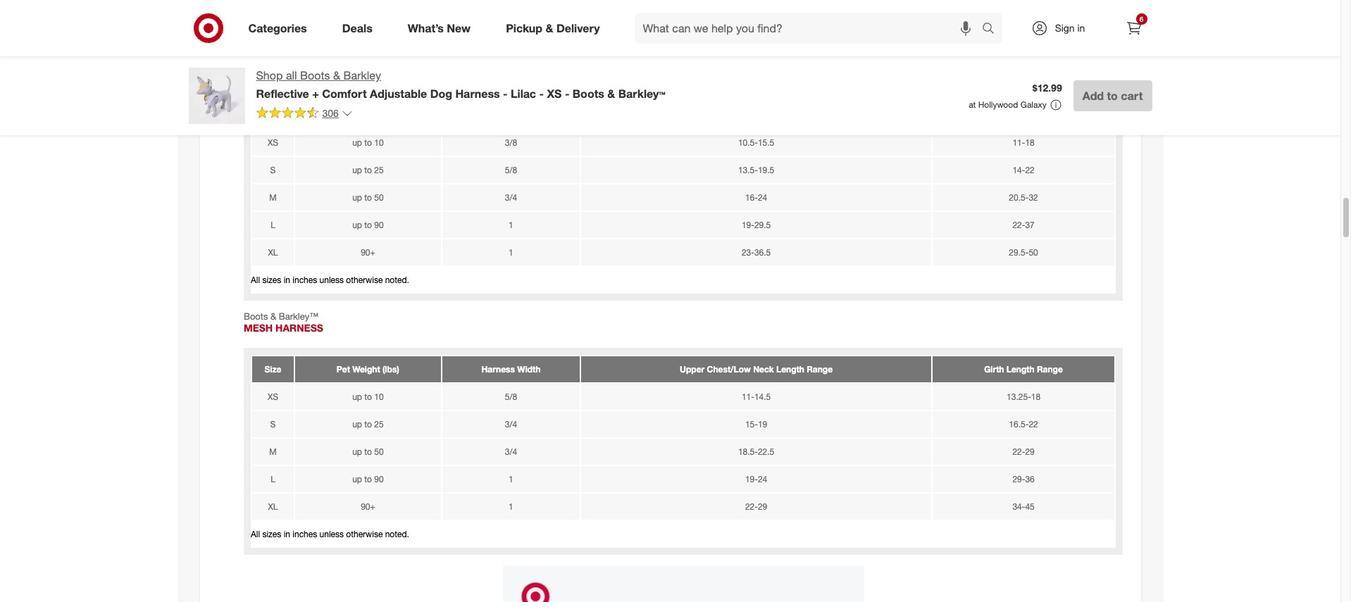 Task type: vqa. For each thing, say whether or not it's contained in the screenshot.
the topmost DID
no



Task type: locate. For each thing, give the bounding box(es) containing it.
0 horizontal spatial -
[[503, 87, 508, 101]]

xs
[[547, 87, 562, 101]]

1 vertical spatial boots
[[573, 87, 604, 101]]

comfort
[[322, 87, 367, 101]]

6 link
[[1118, 13, 1149, 44]]

add to cart
[[1082, 89, 1143, 103]]

harness
[[455, 87, 500, 101]]

& left barkley™
[[607, 87, 615, 101]]

categories
[[248, 21, 307, 35]]

add
[[1082, 89, 1104, 103]]

-
[[503, 87, 508, 101], [539, 87, 544, 101], [565, 87, 569, 101]]

what's new link
[[396, 13, 488, 44]]

& right pickup
[[546, 21, 553, 35]]

- left lilac
[[503, 87, 508, 101]]

sign in link
[[1019, 13, 1107, 44]]

boots up +
[[300, 68, 330, 82]]

pickup
[[506, 21, 542, 35]]

2 - from the left
[[539, 87, 544, 101]]

pickup & delivery link
[[494, 13, 617, 44]]

deals link
[[330, 13, 390, 44]]

2 horizontal spatial -
[[565, 87, 569, 101]]

1 horizontal spatial boots
[[573, 87, 604, 101]]

delivery
[[556, 21, 600, 35]]

lilac
[[511, 87, 536, 101]]

0 vertical spatial boots
[[300, 68, 330, 82]]

& up comfort
[[333, 68, 340, 82]]

barkley™
[[618, 87, 665, 101]]

to
[[1107, 89, 1118, 103]]

what's new
[[408, 21, 471, 35]]

all
[[286, 68, 297, 82]]

2 horizontal spatial &
[[607, 87, 615, 101]]

0 vertical spatial &
[[546, 21, 553, 35]]

&
[[546, 21, 553, 35], [333, 68, 340, 82], [607, 87, 615, 101]]

boots right xs
[[573, 87, 604, 101]]

1 horizontal spatial &
[[546, 21, 553, 35]]

1 horizontal spatial -
[[539, 87, 544, 101]]

shop
[[256, 68, 283, 82]]

2 vertical spatial &
[[607, 87, 615, 101]]

boots
[[300, 68, 330, 82], [573, 87, 604, 101]]

at
[[969, 99, 976, 110]]

- right xs
[[565, 87, 569, 101]]

0 horizontal spatial &
[[333, 68, 340, 82]]

hollywood
[[978, 99, 1018, 110]]

dog
[[430, 87, 452, 101]]

306 link
[[256, 106, 353, 122]]

- left xs
[[539, 87, 544, 101]]



Task type: describe. For each thing, give the bounding box(es) containing it.
pickup & delivery
[[506, 21, 600, 35]]

$12.99
[[1033, 82, 1062, 94]]

sign in
[[1055, 22, 1085, 34]]

galaxy
[[1021, 99, 1047, 110]]

adjustable
[[370, 87, 427, 101]]

+
[[312, 87, 319, 101]]

search button
[[975, 13, 1009, 46]]

cart
[[1121, 89, 1143, 103]]

search
[[975, 22, 1009, 36]]

1 vertical spatial &
[[333, 68, 340, 82]]

categories link
[[236, 13, 325, 44]]

shop all boots & barkley reflective + comfort adjustable dog harness - lilac - xs - boots & barkley™
[[256, 68, 665, 101]]

reflective
[[256, 87, 309, 101]]

What can we help you find? suggestions appear below search field
[[634, 13, 985, 44]]

what's
[[408, 21, 444, 35]]

add to cart button
[[1073, 80, 1152, 111]]

sign
[[1055, 22, 1075, 34]]

in
[[1077, 22, 1085, 34]]

barkley
[[343, 68, 381, 82]]

1 - from the left
[[503, 87, 508, 101]]

at hollywood galaxy
[[969, 99, 1047, 110]]

image of reflective + comfort adjustable dog harness - lilac - xs - boots & barkley™ image
[[188, 68, 245, 124]]

0 horizontal spatial boots
[[300, 68, 330, 82]]

deals
[[342, 21, 372, 35]]

306
[[322, 107, 339, 119]]

6
[[1140, 15, 1143, 23]]

3 - from the left
[[565, 87, 569, 101]]

new
[[447, 21, 471, 35]]



